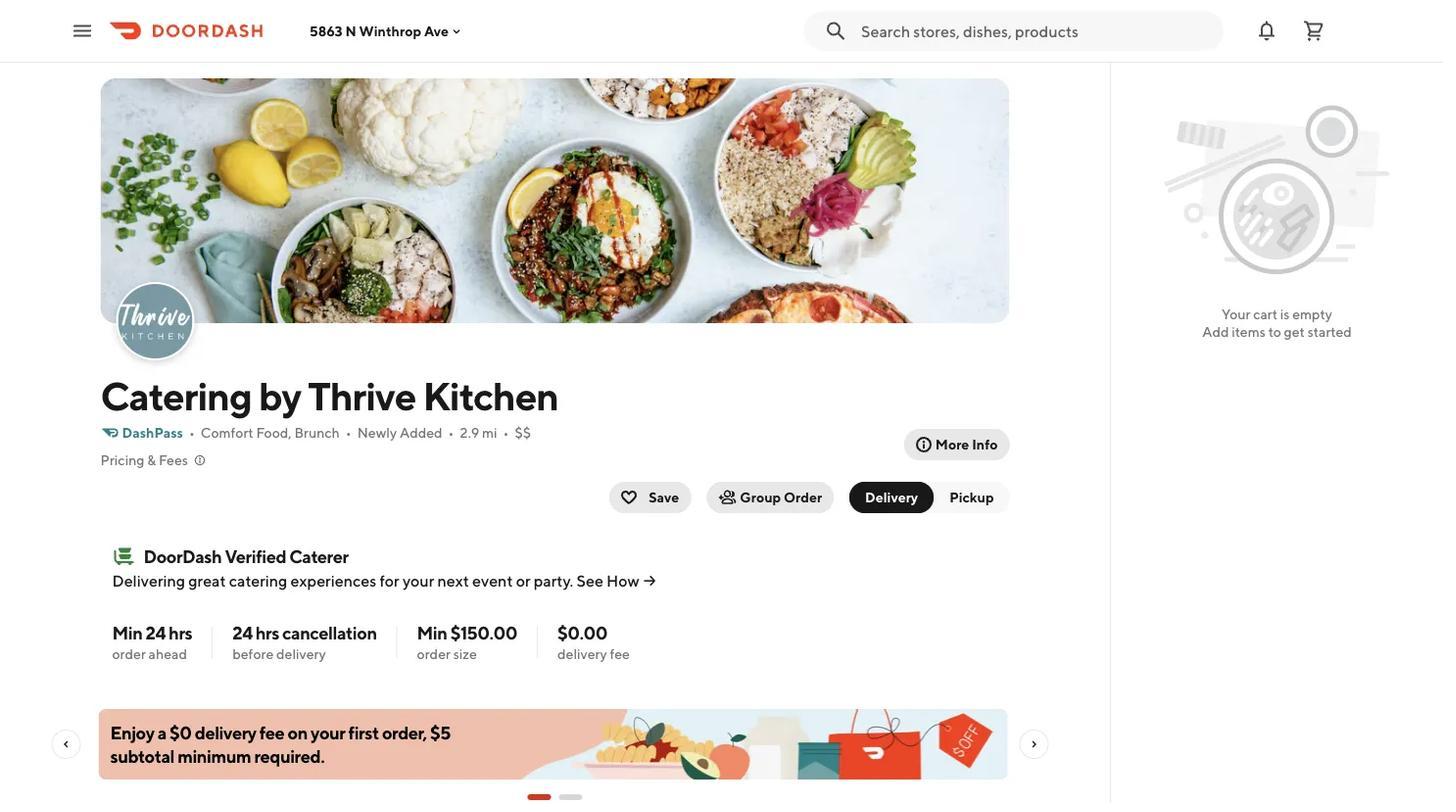 Task type: locate. For each thing, give the bounding box(es) containing it.
fee left on in the bottom of the page
[[260, 722, 285, 743]]

0 horizontal spatial min
[[112, 622, 142, 644]]

order left "size"
[[417, 646, 451, 663]]

fee
[[610, 646, 630, 663], [260, 722, 285, 743]]

order,
[[382, 722, 427, 743]]

a
[[158, 722, 167, 743]]

kitchen
[[423, 372, 559, 419]]

0 items, open order cart image
[[1303, 19, 1326, 43]]

subtotal
[[110, 746, 174, 767]]

0 horizontal spatial order
[[112, 646, 146, 663]]

• newly added • 2.9 mi • $$
[[346, 425, 531, 441]]

min inside min $150.00 order size
[[417, 622, 447, 644]]

3 • from the left
[[449, 425, 454, 441]]

brunch
[[295, 425, 340, 441]]

more info button
[[905, 429, 1010, 461]]

24 inside 24 hrs cancellation before delivery
[[233, 622, 253, 644]]

order
[[784, 490, 822, 506]]

&
[[147, 452, 156, 469]]

24 hrs cancellation before delivery
[[233, 622, 377, 663]]

great
[[188, 572, 226, 591]]

1 order from the left
[[112, 646, 146, 663]]

delivery up minimum
[[195, 722, 256, 743]]

dashpass
[[122, 425, 183, 441]]

• left 2.9
[[449, 425, 454, 441]]

your
[[403, 572, 435, 591], [311, 722, 345, 743]]

2 horizontal spatial delivery
[[558, 646, 607, 663]]

on
[[288, 722, 308, 743]]

experiences
[[291, 572, 377, 591]]

event
[[472, 572, 513, 591]]

pricing
[[100, 452, 144, 469]]

2 min from the left
[[417, 622, 447, 644]]

• left comfort at left bottom
[[189, 425, 195, 441]]

delivering
[[112, 572, 185, 591]]

1 horizontal spatial min
[[417, 622, 447, 644]]

1 vertical spatial your
[[311, 722, 345, 743]]

$150.00
[[451, 622, 518, 644]]

24 up ahead
[[146, 622, 166, 644]]

24
[[146, 622, 166, 644], [233, 622, 253, 644]]

min 24 hrs order ahead
[[112, 622, 192, 663]]

newly
[[358, 425, 397, 441]]

•
[[189, 425, 195, 441], [346, 425, 352, 441], [449, 425, 454, 441], [503, 425, 509, 441]]

2 • from the left
[[346, 425, 352, 441]]

Store search: begin typing to search for stores available on DoorDash text field
[[862, 20, 1213, 42]]

notification bell image
[[1256, 19, 1279, 43]]

started
[[1308, 324, 1352, 340]]

order left ahead
[[112, 646, 146, 663]]

min
[[112, 622, 142, 644], [417, 622, 447, 644]]

• left the newly
[[346, 425, 352, 441]]

catering
[[100, 372, 252, 419]]

doordash
[[144, 546, 222, 567]]

for
[[380, 572, 400, 591]]

5863 n winthrop ave button
[[310, 23, 465, 39]]

mi
[[482, 425, 497, 441]]

fee inside enjoy a $0 delivery fee on your first order, $5 subtotal minimum required.
[[260, 722, 285, 743]]

2 24 from the left
[[233, 622, 253, 644]]

0 vertical spatial fee
[[610, 646, 630, 663]]

is
[[1281, 306, 1290, 322]]

min inside min 24 hrs order ahead
[[112, 622, 142, 644]]

your inside enjoy a $0 delivery fee on your first order, $5 subtotal minimum required.
[[311, 722, 345, 743]]

order
[[112, 646, 146, 663], [417, 646, 451, 663]]

group order
[[740, 490, 822, 506]]

fees
[[159, 452, 188, 469]]

1 horizontal spatial order
[[417, 646, 451, 663]]

1 horizontal spatial delivery
[[276, 646, 326, 663]]

more
[[936, 437, 970, 453]]

order inside min 24 hrs order ahead
[[112, 646, 146, 663]]

• right mi
[[503, 425, 509, 441]]

delivery
[[276, 646, 326, 663], [558, 646, 607, 663], [195, 722, 256, 743]]

size
[[454, 646, 477, 663]]

0 horizontal spatial your
[[311, 722, 345, 743]]

how
[[607, 572, 640, 591]]

group
[[740, 490, 781, 506]]

1 horizontal spatial 24
[[233, 622, 253, 644]]

min down delivering
[[112, 622, 142, 644]]

min left $150.00
[[417, 622, 447, 644]]

your right on in the bottom of the page
[[311, 722, 345, 743]]

your
[[1222, 306, 1251, 322]]

hrs up before
[[256, 622, 279, 644]]

catering
[[229, 572, 288, 591]]

$$
[[515, 425, 531, 441]]

0 horizontal spatial delivery
[[195, 722, 256, 743]]

or
[[516, 572, 531, 591]]

order inside min $150.00 order size
[[417, 646, 451, 663]]

1 hrs from the left
[[169, 622, 192, 644]]

1 horizontal spatial hrs
[[256, 622, 279, 644]]

0 vertical spatial your
[[403, 572, 435, 591]]

empty
[[1293, 306, 1333, 322]]

0 horizontal spatial fee
[[260, 722, 285, 743]]

1 horizontal spatial your
[[403, 572, 435, 591]]

24 up before
[[233, 622, 253, 644]]

your cart is empty add items to get started
[[1203, 306, 1352, 340]]

1 min from the left
[[112, 622, 142, 644]]

minimum
[[178, 746, 251, 767]]

cart
[[1254, 306, 1278, 322]]

2 order from the left
[[417, 646, 451, 663]]

0 horizontal spatial hrs
[[169, 622, 192, 644]]

1 vertical spatial fee
[[260, 722, 285, 743]]

0 horizontal spatial 24
[[146, 622, 166, 644]]

ave
[[424, 23, 449, 39]]

more info
[[936, 437, 998, 453]]

Delivery radio
[[850, 482, 934, 514]]

dashpass •
[[122, 425, 195, 441]]

1 horizontal spatial fee
[[610, 646, 630, 663]]

fee down how
[[610, 646, 630, 663]]

24 inside min 24 hrs order ahead
[[146, 622, 166, 644]]

your right for
[[403, 572, 435, 591]]

delivery down $0.00
[[558, 646, 607, 663]]

delivery down cancellation
[[276, 646, 326, 663]]

2 hrs from the left
[[256, 622, 279, 644]]

hrs
[[169, 622, 192, 644], [256, 622, 279, 644]]

catering by thrive kitchen image
[[100, 78, 1010, 323], [118, 284, 193, 359]]

5863 n winthrop ave
[[310, 23, 449, 39]]

1 24 from the left
[[146, 622, 166, 644]]

hrs up ahead
[[169, 622, 192, 644]]

enjoy
[[110, 722, 154, 743]]

5863
[[310, 23, 343, 39]]



Task type: vqa. For each thing, say whether or not it's contained in the screenshot.


Task type: describe. For each thing, give the bounding box(es) containing it.
min for min 24 hrs
[[112, 622, 142, 644]]

before
[[233, 646, 274, 663]]

select promotional banner element
[[528, 780, 583, 804]]

get
[[1285, 324, 1306, 340]]

thrive
[[308, 372, 416, 419]]

4 • from the left
[[503, 425, 509, 441]]

hrs inside min 24 hrs order ahead
[[169, 622, 192, 644]]

delivering great catering experiences for your next event or party. see how →
[[112, 572, 657, 591]]

comfort
[[201, 425, 254, 441]]

save
[[649, 490, 680, 506]]

winthrop
[[359, 23, 422, 39]]

by
[[259, 372, 301, 419]]

fee inside $0.00 delivery fee
[[610, 646, 630, 663]]

min for min $150.00
[[417, 622, 447, 644]]

required.
[[254, 746, 325, 767]]

$0
[[170, 722, 192, 743]]

food,
[[256, 425, 292, 441]]

delivery inside 24 hrs cancellation before delivery
[[276, 646, 326, 663]]

comfort food, brunch
[[201, 425, 340, 441]]

see
[[577, 572, 604, 591]]

save button
[[610, 482, 691, 514]]

info
[[973, 437, 998, 453]]

$0.00
[[558, 622, 608, 644]]

→
[[643, 572, 657, 591]]

items
[[1232, 324, 1266, 340]]

catering by thrive kitchen
[[100, 372, 559, 419]]

$0.00 delivery fee
[[558, 622, 630, 663]]

enjoy a $0 delivery fee on your first order, $5 subtotal minimum required.
[[110, 722, 451, 767]]

$5
[[430, 722, 451, 743]]

ahead
[[149, 646, 187, 663]]

2.9
[[460, 425, 479, 441]]

delivery inside enjoy a $0 delivery fee on your first order, $5 subtotal minimum required.
[[195, 722, 256, 743]]

added
[[400, 425, 443, 441]]

verified
[[225, 546, 286, 567]]

pickup
[[950, 490, 994, 506]]

1 • from the left
[[189, 425, 195, 441]]

min $150.00 order size
[[417, 622, 518, 663]]

doordash verified caterer
[[144, 546, 349, 567]]

open menu image
[[71, 19, 94, 43]]

cancellation
[[282, 622, 377, 644]]

pricing & fees
[[100, 452, 188, 469]]

order methods option group
[[850, 482, 1010, 514]]

hrs inside 24 hrs cancellation before delivery
[[256, 622, 279, 644]]

to
[[1269, 324, 1282, 340]]

caterer
[[289, 546, 349, 567]]

Pickup radio
[[923, 482, 1010, 514]]

first
[[349, 722, 379, 743]]

group order button
[[707, 482, 834, 514]]

add
[[1203, 324, 1230, 340]]

n
[[345, 23, 357, 39]]

pricing & fees button
[[100, 451, 208, 471]]

party.
[[534, 572, 574, 591]]

delivery inside $0.00 delivery fee
[[558, 646, 607, 663]]

delivery
[[866, 490, 919, 506]]

next
[[438, 572, 469, 591]]



